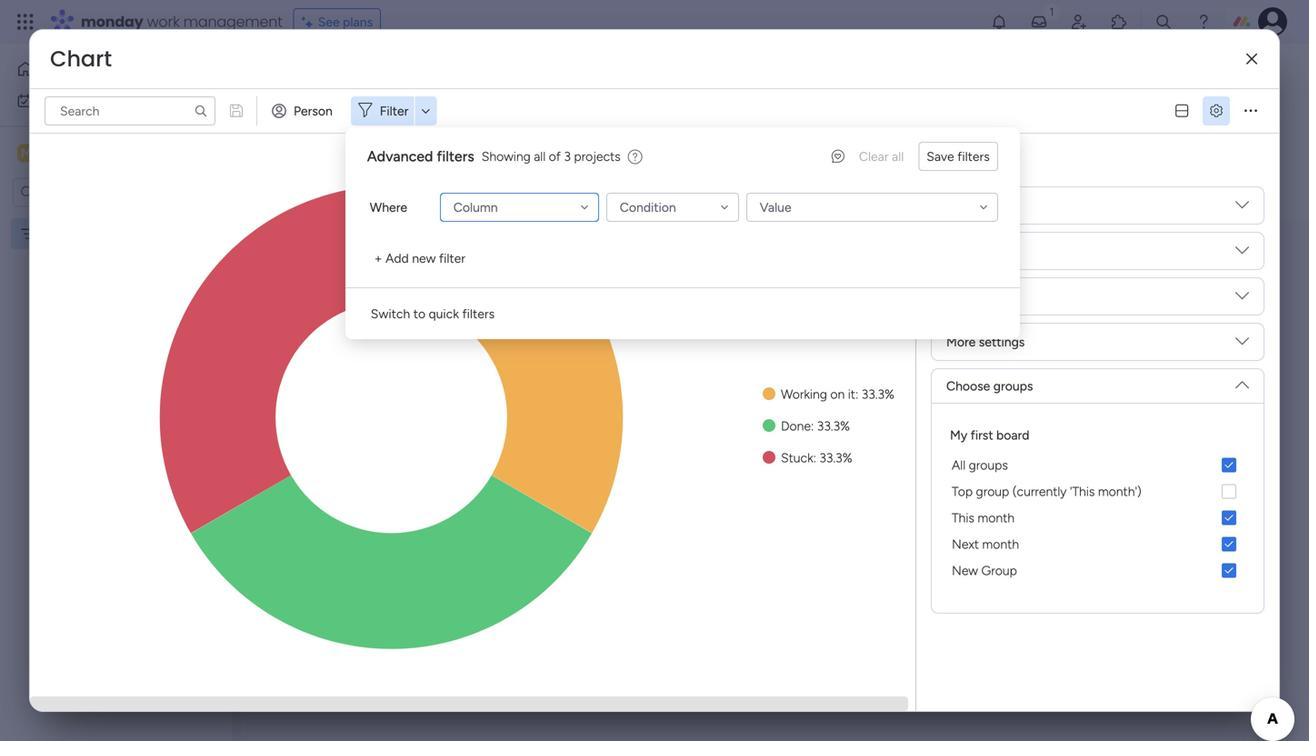 Task type: locate. For each thing, give the bounding box(es) containing it.
0 horizontal spatial add
[[386, 251, 409, 266]]

0 vertical spatial chart
[[50, 44, 112, 74]]

stuck : 33.3%
[[781, 450, 853, 466]]

2 vertical spatial dapulse dropdown down arrow image
[[1236, 371, 1250, 391]]

board up arrow down icon
[[361, 59, 426, 90]]

work right monday
[[147, 11, 180, 32]]

+ add new filter
[[374, 251, 466, 266]]

0 vertical spatial board
[[361, 59, 426, 90]]

done
[[781, 418, 811, 434]]

column
[[454, 200, 498, 215]]

v2 settings line image
[[1211, 104, 1223, 118]]

1 horizontal spatial add
[[433, 113, 456, 129]]

invite members image
[[1070, 13, 1089, 31]]

my first board group containing this month
[[947, 505, 1250, 584]]

filter right angle down 'image' at the top
[[380, 103, 409, 119]]

first for my first board group containing my first board
[[971, 427, 994, 443]]

filters inside save filters button
[[958, 149, 990, 164]]

1 horizontal spatial new
[[952, 563, 979, 578]]

new
[[412, 251, 436, 266]]

search everything image
[[1155, 13, 1173, 31]]

: down done : 33.3%
[[814, 450, 817, 466]]

add widget button
[[399, 106, 507, 136]]

first
[[317, 59, 356, 90], [971, 427, 994, 443]]

: up stuck : 33.3%
[[811, 418, 814, 434]]

my first board
[[281, 59, 426, 90], [950, 427, 1030, 443]]

person button
[[265, 96, 344, 125], [602, 107, 681, 136]]

month for this month
[[978, 510, 1015, 526]]

dapulse dropdown down arrow image for groups
[[1236, 371, 1250, 391]]

1 vertical spatial dapulse dropdown down arrow image
[[1236, 244, 1250, 264]]

groups
[[994, 378, 1033, 394], [969, 457, 1008, 473]]

person button up learn more icon
[[602, 107, 681, 136]]

add right +
[[386, 251, 409, 266]]

work down home
[[61, 93, 88, 108]]

my first board element
[[947, 452, 1250, 478], [947, 478, 1250, 505]]

m button
[[13, 138, 181, 169]]

working
[[781, 386, 827, 402]]

+
[[374, 251, 382, 266]]

1 horizontal spatial first
[[971, 427, 994, 443]]

save filters
[[927, 149, 990, 164]]

this
[[952, 510, 975, 526]]

new group option
[[947, 557, 1250, 584]]

notifications image
[[990, 13, 1009, 31]]

0 vertical spatial my first board
[[281, 59, 426, 90]]

filters
[[437, 148, 474, 165], [958, 149, 990, 164], [462, 306, 495, 321]]

filters right quick
[[462, 306, 495, 321]]

2 horizontal spatial chart
[[947, 198, 979, 213]]

0 horizontal spatial my
[[40, 93, 57, 108]]

john smith image
[[1259, 7, 1288, 36]]

my first board element up next month 'option'
[[947, 478, 1250, 505]]

1 image
[[1044, 1, 1060, 21]]

my up "new project" button on the top left of page
[[281, 59, 312, 90]]

my first board inside group
[[950, 427, 1030, 443]]

1 horizontal spatial my first board
[[950, 427, 1030, 443]]

dapulse dropdown down arrow image
[[1236, 289, 1250, 310], [1236, 335, 1250, 355]]

dapulse x slim image
[[1247, 53, 1258, 66]]

0 horizontal spatial board
[[361, 59, 426, 90]]

my first board up all groups
[[950, 427, 1030, 443]]

add left widget at left
[[433, 113, 456, 129]]

chart
[[50, 44, 112, 74], [947, 198, 979, 213], [299, 246, 346, 269]]

groups up group
[[969, 457, 1008, 473]]

group
[[982, 563, 1017, 578]]

board inside the my first board 'field'
[[361, 59, 426, 90]]

person button down the my first board 'field'
[[265, 96, 344, 125]]

see plans button
[[293, 8, 381, 35]]

groups for choose groups
[[994, 378, 1033, 394]]

filter button
[[351, 96, 437, 125], [687, 107, 773, 136]]

0 horizontal spatial my first board
[[281, 59, 426, 90]]

more dots image
[[1245, 104, 1258, 118]]

0 horizontal spatial filter
[[380, 103, 409, 119]]

choose
[[947, 378, 991, 394]]

month up group on the bottom right of page
[[983, 537, 1019, 552]]

1 vertical spatial my first board
[[950, 427, 1030, 443]]

3 dapulse dropdown down arrow image from the top
[[1236, 371, 1250, 391]]

1 vertical spatial work
[[61, 93, 88, 108]]

top
[[952, 484, 973, 499]]

to
[[414, 306, 426, 321]]

33.3% right it
[[862, 386, 895, 402]]

group
[[976, 484, 1010, 499]]

my for my first board group containing my first board
[[950, 427, 968, 443]]

switch
[[371, 306, 410, 321]]

see plans
[[318, 14, 373, 30]]

1 vertical spatial dapulse dropdown down arrow image
[[1236, 335, 1250, 355]]

list box
[[0, 215, 232, 495]]

select product image
[[16, 13, 35, 31]]

0 vertical spatial dapulse dropdown down arrow image
[[1236, 198, 1250, 219]]

apps image
[[1110, 13, 1129, 31]]

1 vertical spatial groups
[[969, 457, 1008, 473]]

more
[[947, 334, 976, 350]]

board up all groups
[[997, 427, 1030, 443]]

0 vertical spatial month
[[978, 510, 1015, 526]]

1 horizontal spatial board
[[997, 427, 1030, 443]]

1 vertical spatial add
[[386, 251, 409, 266]]

filter left arrow down image
[[716, 113, 745, 129]]

0 vertical spatial groups
[[994, 378, 1033, 394]]

(currently
[[1013, 484, 1067, 499]]

chart up 'my work'
[[50, 44, 112, 74]]

this month option
[[947, 505, 1250, 531]]

2 my first board group from the top
[[947, 505, 1250, 584]]

add widget
[[433, 113, 499, 129]]

more settings
[[947, 334, 1025, 350]]

my
[[281, 59, 312, 90], [40, 93, 57, 108], [950, 427, 968, 443]]

1 horizontal spatial filter button
[[687, 107, 773, 136]]

new down next
[[952, 563, 979, 578]]

new for new group
[[952, 563, 979, 578]]

1 vertical spatial my
[[40, 93, 57, 108]]

0 horizontal spatial person button
[[265, 96, 344, 125]]

new left project
[[283, 113, 309, 129]]

1 my first board element from the top
[[947, 452, 1250, 478]]

0 horizontal spatial person
[[294, 103, 333, 119]]

help image
[[1195, 13, 1213, 31]]

dapulse dropdown down arrow image
[[1236, 198, 1250, 219], [1236, 244, 1250, 264], [1236, 371, 1250, 391]]

1 horizontal spatial work
[[147, 11, 180, 32]]

new inside button
[[283, 113, 309, 129]]

2 vertical spatial :
[[814, 450, 817, 466]]

save
[[927, 149, 955, 164]]

33.3%
[[862, 386, 895, 402], [817, 418, 850, 434], [820, 450, 853, 466]]

home button
[[11, 55, 196, 84]]

filter for arrow down icon
[[380, 103, 409, 119]]

my first board up project
[[281, 59, 426, 90]]

1 vertical spatial month
[[983, 537, 1019, 552]]

33.3% down done : 33.3%
[[820, 450, 853, 466]]

person up learn more icon
[[631, 113, 670, 129]]

board inside my first board heading
[[997, 427, 1030, 443]]

1 dapulse dropdown down arrow image from the top
[[1236, 198, 1250, 219]]

widget
[[459, 113, 499, 129]]

next month option
[[947, 531, 1250, 557]]

0 horizontal spatial first
[[317, 59, 356, 90]]

0 horizontal spatial filter button
[[351, 96, 437, 125]]

save filters button
[[919, 142, 998, 171]]

0 vertical spatial dapulse dropdown down arrow image
[[1236, 289, 1250, 310]]

option
[[0, 217, 232, 221]]

: right on
[[856, 386, 859, 402]]

monday
[[81, 11, 143, 32]]

1 horizontal spatial my
[[281, 59, 312, 90]]

advanced filters showing all of 3 projects
[[367, 148, 621, 165]]

my first board heading
[[950, 426, 1030, 445]]

first up all groups
[[971, 427, 994, 443]]

board for the my first board 'field'
[[361, 59, 426, 90]]

add inside 'popup button'
[[433, 113, 456, 129]]

1 horizontal spatial chart
[[299, 246, 346, 269]]

my first board group
[[947, 426, 1250, 584], [947, 505, 1250, 584]]

2 vertical spatial chart
[[299, 246, 346, 269]]

all groups
[[952, 457, 1008, 473]]

chart left +
[[299, 246, 346, 269]]

1 dapulse dropdown down arrow image from the top
[[1236, 289, 1250, 310]]

dapulse dropdown down arrow image for values
[[1236, 289, 1250, 310]]

my first board inside 'field'
[[281, 59, 426, 90]]

1 vertical spatial board
[[997, 427, 1030, 443]]

month down group
[[978, 510, 1015, 526]]

2 horizontal spatial my
[[950, 427, 968, 443]]

filter
[[380, 103, 409, 119], [716, 113, 745, 129]]

condition
[[620, 200, 676, 215]]

first inside heading
[[971, 427, 994, 443]]

my inside the my first board 'field'
[[281, 59, 312, 90]]

filter
[[439, 251, 466, 266]]

my inside my first board heading
[[950, 427, 968, 443]]

switch to quick filters
[[371, 306, 495, 321]]

new
[[283, 113, 309, 129], [952, 563, 979, 578]]

:
[[856, 386, 859, 402], [811, 418, 814, 434], [814, 450, 817, 466]]

v2 user feedback image
[[832, 147, 845, 166]]

new inside 'option'
[[952, 563, 979, 578]]

1 my first board group from the top
[[947, 426, 1250, 584]]

chart left type
[[947, 198, 979, 213]]

switch to quick filters button
[[364, 299, 502, 328]]

1 vertical spatial first
[[971, 427, 994, 443]]

board
[[361, 59, 426, 90], [997, 427, 1030, 443]]

0 vertical spatial work
[[147, 11, 180, 32]]

2 vertical spatial 33.3%
[[820, 450, 853, 466]]

work for monday
[[147, 11, 180, 32]]

2 my first board element from the top
[[947, 478, 1250, 505]]

work inside button
[[61, 93, 88, 108]]

+ add new filter button
[[367, 244, 473, 273]]

None search field
[[45, 96, 216, 125]]

1 vertical spatial :
[[811, 418, 814, 434]]

plans
[[343, 14, 373, 30]]

0 vertical spatial add
[[433, 113, 456, 129]]

my first board element up 'this
[[947, 452, 1250, 478]]

it
[[848, 386, 856, 402]]

3
[[564, 149, 571, 164]]

my up 'all'
[[950, 427, 968, 443]]

33.3% for done : 33.3%
[[817, 418, 850, 434]]

0 vertical spatial new
[[283, 113, 309, 129]]

advanced
[[367, 148, 433, 165]]

month
[[978, 510, 1015, 526], [983, 537, 1019, 552]]

2 vertical spatial my
[[950, 427, 968, 443]]

2 dapulse dropdown down arrow image from the top
[[1236, 335, 1250, 355]]

first up project
[[317, 59, 356, 90]]

33.3% down on
[[817, 418, 850, 434]]

0 vertical spatial my
[[281, 59, 312, 90]]

m
[[21, 146, 32, 161]]

1 vertical spatial 33.3%
[[817, 418, 850, 434]]

showing
[[482, 149, 531, 164]]

groups right the choose on the right of page
[[994, 378, 1033, 394]]

dapulse dropdown down arrow image for more settings
[[1236, 335, 1250, 355]]

my first board group containing my first board
[[947, 426, 1250, 584]]

value
[[760, 200, 792, 215]]

'this
[[1070, 484, 1095, 499]]

0 horizontal spatial new
[[283, 113, 309, 129]]

person down the my first board 'field'
[[294, 103, 333, 119]]

0 vertical spatial first
[[317, 59, 356, 90]]

add
[[433, 113, 456, 129], [386, 251, 409, 266]]

filters right 'save'
[[958, 149, 990, 164]]

my down home
[[40, 93, 57, 108]]

choose groups
[[947, 378, 1033, 394]]

0 horizontal spatial work
[[61, 93, 88, 108]]

first inside 'field'
[[317, 59, 356, 90]]

1 horizontal spatial filter
[[716, 113, 745, 129]]

1 horizontal spatial person button
[[602, 107, 681, 136]]

1 horizontal spatial person
[[631, 113, 670, 129]]

work
[[147, 11, 180, 32], [61, 93, 88, 108]]

My first board field
[[276, 59, 430, 90]]

person
[[294, 103, 333, 119], [631, 113, 670, 129]]

1 vertical spatial new
[[952, 563, 979, 578]]

filters down the add widget 'popup button'
[[437, 148, 474, 165]]

monday work management
[[81, 11, 283, 32]]

this month
[[952, 510, 1015, 526]]



Task type: vqa. For each thing, say whether or not it's contained in the screenshot.
the "project."
no



Task type: describe. For each thing, give the bounding box(es) containing it.
v2 split view image
[[1176, 104, 1189, 118]]

0 vertical spatial 33.3%
[[862, 386, 895, 402]]

type
[[982, 198, 1008, 213]]

on
[[831, 386, 845, 402]]

month for next month
[[983, 537, 1019, 552]]

chart type
[[947, 198, 1008, 213]]

my first board for my first board group containing my first board
[[950, 427, 1030, 443]]

inbox image
[[1030, 13, 1049, 31]]

Search field
[[538, 108, 592, 134]]

my first board element containing top group (currently 'this month')
[[947, 478, 1250, 505]]

arrow down image
[[751, 110, 773, 132]]

add inside button
[[386, 251, 409, 266]]

board for my first board group containing my first board
[[997, 427, 1030, 443]]

where
[[370, 200, 407, 215]]

my first board element containing all groups
[[947, 452, 1250, 478]]

settings
[[954, 153, 1013, 174]]

my first board for the my first board 'field'
[[281, 59, 426, 90]]

chart main content
[[241, 221, 1310, 741]]

work for my
[[61, 93, 88, 108]]

next
[[952, 537, 979, 552]]

new project
[[283, 113, 354, 129]]

search image
[[194, 104, 208, 118]]

new project button
[[276, 107, 361, 136]]

filters for advanced
[[437, 148, 474, 165]]

dapulse dropdown down arrow image for type
[[1236, 198, 1250, 219]]

33.3% for stuck : 33.3%
[[820, 450, 853, 466]]

quick
[[429, 306, 459, 321]]

angle down image
[[370, 114, 378, 128]]

my inside my work button
[[40, 93, 57, 108]]

0 vertical spatial :
[[856, 386, 859, 402]]

new for new project
[[283, 113, 309, 129]]

2 dapulse dropdown down arrow image from the top
[[1236, 244, 1250, 264]]

my for the my first board 'field'
[[281, 59, 312, 90]]

stuck
[[781, 450, 814, 466]]

see
[[318, 14, 340, 30]]

my work button
[[11, 86, 196, 115]]

arrow down image
[[415, 100, 437, 122]]

top group (currently 'this month')
[[952, 484, 1142, 499]]

Chart field
[[45, 44, 116, 74]]

settings
[[979, 334, 1025, 350]]

first for the my first board 'field'
[[317, 59, 356, 90]]

all
[[534, 149, 546, 164]]

groups for all groups
[[969, 457, 1008, 473]]

learn more image
[[628, 149, 643, 166]]

v2 search image
[[524, 111, 538, 131]]

: for stuck : 33.3%
[[814, 450, 817, 466]]

workspace image
[[17, 143, 35, 163]]

month')
[[1098, 484, 1142, 499]]

project
[[313, 113, 354, 129]]

Filter dashboard by text search field
[[45, 96, 216, 125]]

all
[[952, 457, 966, 473]]

home
[[42, 61, 77, 77]]

management
[[183, 11, 283, 32]]

new group
[[952, 563, 1017, 578]]

1 vertical spatial chart
[[947, 198, 979, 213]]

filters inside switch to quick filters button
[[462, 306, 495, 321]]

values
[[947, 289, 984, 304]]

chart inside main content
[[299, 246, 346, 269]]

filter for arrow down image
[[716, 113, 745, 129]]

working on it : 33.3%
[[781, 386, 895, 402]]

my work
[[40, 93, 88, 108]]

next month
[[952, 537, 1019, 552]]

0 horizontal spatial chart
[[50, 44, 112, 74]]

: for done : 33.3%
[[811, 418, 814, 434]]

projects
[[574, 149, 621, 164]]

filters for save
[[958, 149, 990, 164]]

done : 33.3%
[[781, 418, 850, 434]]

of
[[549, 149, 561, 164]]



